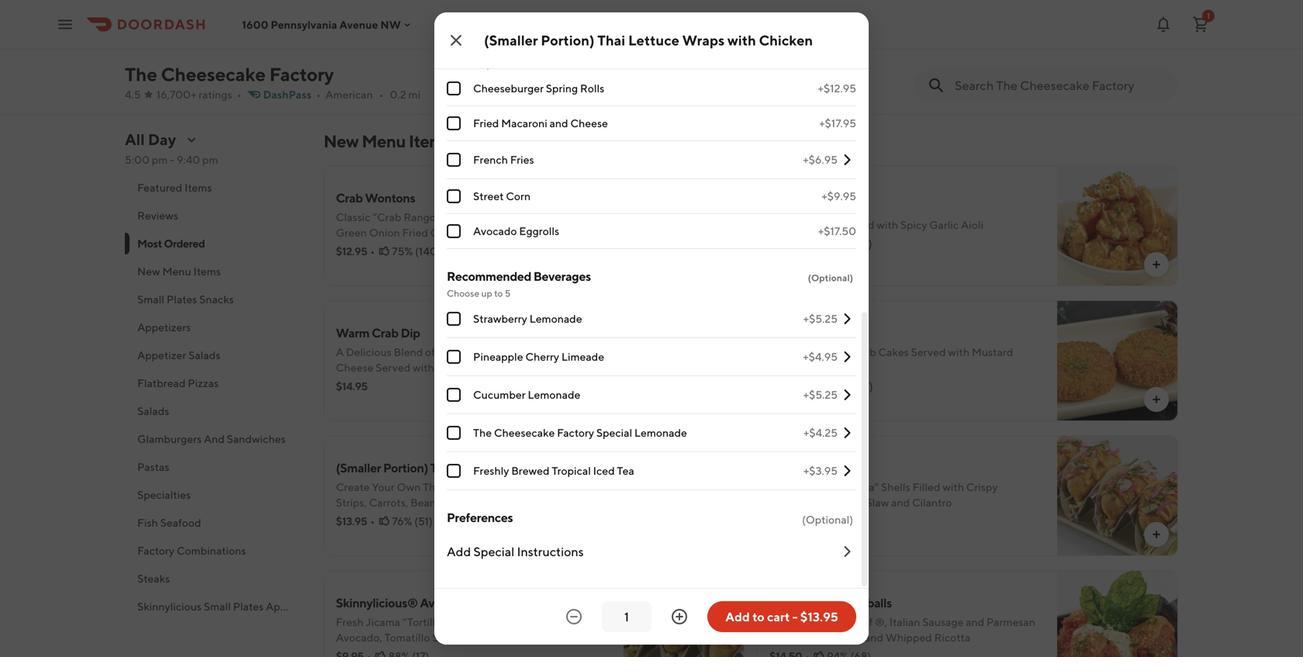Task type: locate. For each thing, give the bounding box(es) containing it.
thai chili shrimp crispy shrimp tossed with spicy garlic aioli
[[770, 198, 984, 231]]

avocado for eggrolls
[[473, 225, 517, 237]]

to inside recommended sides and apps choose up to 5
[[494, 59, 503, 70]]

1 vertical spatial upside-
[[415, 48, 455, 61]]

0 horizontal spatial avocado,
[[336, 631, 382, 644]]

1 horizontal spatial shells
[[881, 481, 910, 493]]

cherry
[[525, 350, 559, 363]]

thai up $14.95 •
[[770, 198, 793, 213]]

0 vertical spatial and
[[565, 40, 588, 55]]

lemon up mousse
[[1063, 32, 1098, 45]]

pm right 9:40
[[202, 153, 218, 166]]

macaroni up fries
[[501, 117, 547, 130]]

served up $17.95 •
[[613, 48, 647, 61]]

1 vertical spatial down
[[455, 48, 484, 61]]

1 vertical spatial recommended
[[447, 269, 531, 284]]

tomatillo down skinnylicious®
[[384, 631, 430, 644]]

1 vertical spatial new
[[137, 265, 160, 278]]

eggrolls
[[519, 225, 559, 237]]

0 vertical spatial plates
[[167, 293, 197, 306]]

shells
[[881, 481, 910, 493], [448, 616, 477, 628]]

• for american • 0.2 mi
[[379, 88, 384, 101]]

portion) up 76%
[[383, 460, 428, 475]]

1600 pennsylvania avenue nw button
[[242, 18, 413, 31]]

1 vertical spatial to
[[494, 288, 503, 299]]

thai
[[597, 32, 625, 48], [770, 198, 793, 213], [430, 460, 454, 475]]

shells inside the skinnylicious® avocado tacos fresh jicama "tortilla" shells filled with crispy avocado, tomatillo slaw and cilantro
[[448, 616, 477, 628]]

served
[[613, 48, 647, 61], [479, 226, 514, 239], [911, 346, 946, 358], [376, 361, 411, 374]]

macaroni
[[644, 12, 695, 27], [722, 32, 768, 45], [501, 117, 547, 130]]

cheese up sweet
[[543, 211, 581, 223]]

pineapple
[[323, 12, 379, 27], [323, 32, 374, 45], [363, 48, 413, 61], [473, 350, 523, 363]]

avocado, inside avocado tacos fresh jicama "tortilla" shells filled with crispy avocado, tomatillo slaw and cilantro
[[770, 496, 816, 509]]

0 vertical spatial of
[[542, 32, 552, 45]]

2 +$5.25 from the top
[[803, 388, 838, 401]]

chili inside the crab wontons classic "crab rangoon" with crab, cream cheese and green onion fried crisp and served with sweet chili sauce
[[573, 226, 596, 239]]

avocado inside the skinnylicious® avocado tacos fresh jicama "tortilla" shells filled with crispy avocado, tomatillo slaw and cilantro
[[420, 595, 468, 610]]

salads down "flatbread"
[[137, 405, 169, 417]]

+$5.25 up +$4.25 at the right bottom
[[803, 388, 838, 401]]

new down american
[[323, 131, 359, 151]]

2 vertical spatial avocado
[[420, 595, 468, 610]]

macaroni for fried macaroni and cheese
[[501, 117, 547, 130]]

glamburgers and sandwiches button
[[125, 425, 305, 453]]

78%
[[827, 380, 847, 393]]

- inside button
[[792, 609, 798, 624]]

chili left +$9.95
[[795, 198, 820, 213]]

choose up strawberry
[[447, 288, 479, 299]]

warm crab dip image
[[624, 300, 745, 421]]

0 horizontal spatial "tortilla"
[[403, 616, 445, 628]]

(smaller portion) thai lettuce wraps with chicken dialog
[[434, 0, 869, 645]]

raspberry-
[[902, 32, 956, 45]]

crab inside the crab wontons classic "crab rangoon" with crab, cream cheese and green onion fried crisp and served with sweet chili sauce
[[336, 190, 363, 205]]

portion) inside dialog
[[541, 32, 595, 48]]

avocado, down +$3.95 on the bottom right of the page
[[770, 496, 816, 509]]

"tortilla" up the (37)
[[836, 481, 879, 493]]

1 horizontal spatial fried
[[473, 117, 499, 130]]

1 vertical spatial small
[[204, 600, 231, 613]]

featured items button
[[125, 174, 305, 202]]

85%
[[959, 66, 981, 79]]

lemonade down "cherry"
[[528, 388, 581, 401]]

fried up apps
[[613, 12, 641, 27]]

76% (51)
[[392, 515, 433, 527]]

of
[[542, 32, 552, 45], [425, 346, 435, 358]]

menu down american • 0.2 mi
[[362, 131, 406, 151]]

1 vertical spatial special
[[473, 544, 515, 559]]

ordered
[[164, 237, 205, 250]]

american
[[325, 88, 373, 101]]

2 vertical spatial creamy
[[543, 346, 582, 358]]

$13.95 inside button
[[800, 609, 838, 624]]

fried for fried macaroni and cheese crispy crumb coated macaroni and cheese balls. served over a creamy marinara sauce
[[613, 12, 641, 27]]

down down between on the left
[[455, 48, 484, 61]]

• for $10.95 •
[[938, 66, 942, 79]]

crispy inside the skinnylicious® avocado tacos fresh jicama "tortilla" shells filled with crispy avocado, tomatillo slaw and cilantro
[[533, 616, 564, 628]]

tomatillo inside avocado tacos fresh jicama "tortilla" shells filled with crispy avocado, tomatillo slaw and cilantro
[[818, 496, 864, 509]]

recommended sides and apps choose up to 5
[[447, 40, 619, 70]]

1 vertical spatial fried
[[473, 117, 499, 130]]

add item to cart image
[[1150, 528, 1163, 541]]

new down most
[[137, 265, 160, 278]]

1 vertical spatial up
[[481, 288, 492, 299]]

salads inside button
[[188, 349, 220, 361]]

served down blend
[[376, 361, 411, 374]]

1 horizontal spatial avocado,
[[770, 496, 816, 509]]

tomatillo
[[818, 496, 864, 509], [384, 631, 430, 644]]

0 vertical spatial tacos
[[820, 460, 851, 475]]

$10.95 •
[[902, 66, 942, 79]]

1 horizontal spatial avocado
[[473, 225, 517, 237]]

1 vertical spatial +$5.25
[[803, 388, 838, 401]]

sauce down green
[[336, 242, 366, 254]]

1 horizontal spatial tacos
[[820, 460, 851, 475]]

0 horizontal spatial crab,
[[437, 346, 464, 358]]

1 horizontal spatial special
[[596, 426, 632, 439]]

avocado inside avocado tacos fresh jicama "tortilla" shells filled with crispy avocado, tomatillo slaw and cilantro
[[770, 460, 818, 475]]

new menu items down 0.2
[[323, 131, 451, 151]]

1 horizontal spatial cilantro
[[912, 496, 952, 509]]

special up the iced on the bottom left of the page
[[596, 426, 632, 439]]

(smaller inside (smaller portion) thai lettuce wraps with chicken dialog
[[484, 32, 538, 48]]

0 vertical spatial jicama
[[799, 481, 834, 493]]

0 vertical spatial cilantro
[[912, 496, 952, 509]]

skinnylicious small plates appetizers
[[137, 600, 319, 613]]

recommended inside recommended sides and apps choose up to 5
[[447, 40, 531, 55]]

up down two
[[481, 59, 492, 70]]

• right $10.95
[[938, 66, 942, 79]]

housemade
[[770, 595, 836, 610]]

2 up from the top
[[481, 288, 492, 299]]

0 horizontal spatial creamy
[[543, 346, 582, 358]]

creamy inside raspberry-vanilla cake, creamy lemon cheesecake, raspberry lady fingers and lemon mousse
[[1022, 32, 1061, 45]]

recommended for recommended beverages
[[447, 269, 531, 284]]

chicken
[[759, 32, 813, 48], [566, 460, 611, 475]]

avocado down cream
[[473, 225, 517, 237]]

(optional) inside recommended beverages group
[[808, 272, 853, 283]]

1 vertical spatial factory
[[557, 426, 594, 439]]

sauce inside housemade meatballs certified angus beef ®, italian sausage and parmesan with tomato sauce and whipped ricotta
[[832, 631, 863, 644]]

fried inside recommended sides and apps group
[[473, 117, 499, 130]]

sweet
[[540, 226, 571, 239]]

2 add item to cart image from the top
[[1150, 393, 1163, 406]]

(37)
[[848, 515, 867, 527]]

tacos down +$4.25 at the right bottom
[[820, 460, 851, 475]]

2 5 from the top
[[505, 288, 511, 299]]

add
[[447, 544, 471, 559], [726, 609, 750, 624]]

(smaller portion) thai lettuce wraps with chicken inside dialog
[[484, 32, 813, 48]]

1 vertical spatial slaw
[[432, 631, 456, 644]]

dashpass •
[[263, 88, 321, 101]]

thai left freshly
[[430, 460, 454, 475]]

a
[[336, 346, 344, 358]]

factory inside recommended beverages group
[[557, 426, 594, 439]]

the up freshly
[[473, 426, 492, 439]]

None checkbox
[[447, 81, 461, 95], [447, 116, 461, 130], [447, 153, 461, 167], [447, 189, 461, 203], [447, 224, 461, 238], [447, 312, 461, 326], [447, 388, 461, 402], [447, 81, 461, 95], [447, 116, 461, 130], [447, 153, 461, 167], [447, 189, 461, 203], [447, 224, 461, 238], [447, 312, 461, 326], [447, 388, 461, 402]]

0 vertical spatial +$5.25
[[803, 312, 838, 325]]

(optional) down "74%"
[[808, 272, 853, 283]]

creamy inside 'warm crab dip a delicious blend of crab, artichokes and creamy cheese served with fresh baked crostini $14.95'
[[543, 346, 582, 358]]

appetizers button
[[125, 313, 305, 341]]

2 horizontal spatial avocado
[[770, 460, 818, 475]]

avocado, down skinnylicious®
[[336, 631, 382, 644]]

add special instructions
[[447, 544, 584, 559]]

2 recommended from the top
[[447, 269, 531, 284]]

1 vertical spatial plates
[[233, 600, 264, 613]]

lettuce up $17.95 •
[[628, 32, 679, 48]]

Item Search search field
[[955, 77, 1166, 94]]

1 horizontal spatial $13.95
[[800, 609, 838, 624]]

cheesecake down cucumber lemonade
[[494, 426, 555, 439]]

(140)
[[415, 245, 441, 258]]

1 horizontal spatial the
[[473, 426, 492, 439]]

1 horizontal spatial tomatillo
[[818, 496, 864, 509]]

+$5.25 for strawberry lemonade
[[803, 312, 838, 325]]

1 vertical spatial $13.95
[[800, 609, 838, 624]]

rolls
[[580, 82, 604, 95]]

and left apps
[[565, 40, 588, 55]]

macaroni inside recommended sides and apps group
[[501, 117, 547, 130]]

1 horizontal spatial new
[[323, 131, 359, 151]]

factory for the cheesecake factory
[[269, 63, 334, 85]]

to up cheeseburger
[[494, 59, 503, 70]]

5 inside recommended sides and apps choose up to 5
[[505, 59, 511, 70]]

0 vertical spatial macaroni
[[644, 12, 695, 27]]

1 vertical spatial salads
[[137, 405, 169, 417]]

and inside button
[[204, 432, 225, 445]]

creamy down the strawberry lemonade at the top
[[543, 346, 582, 358]]

creamy right 'cake,' on the top right of page
[[1022, 32, 1061, 45]]

crab wontons image
[[624, 165, 745, 286]]

crostini
[[500, 361, 539, 374]]

served inside 'warm crab dip a delicious blend of crab, artichokes and creamy cheese served with fresh baked crostini $14.95'
[[376, 361, 411, 374]]

16,700+
[[156, 88, 196, 101]]

upside- right avenue
[[381, 12, 425, 27]]

2 vertical spatial factory
[[137, 544, 174, 557]]

avenue
[[339, 18, 378, 31]]

crispy inside thai chili shrimp crispy shrimp tossed with spicy garlic aioli
[[770, 218, 801, 231]]

items down mi
[[409, 131, 451, 151]]

pizzas
[[188, 377, 219, 389]]

1 +$5.25 from the top
[[803, 312, 838, 325]]

pineapple inside recommended beverages group
[[473, 350, 523, 363]]

skinnylicious small plates appetizers button
[[125, 593, 319, 621]]

cheese down delicious
[[336, 361, 374, 374]]

factory up tropical
[[557, 426, 594, 439]]

thai up $17.95
[[597, 32, 625, 48]]

creamy inside fried macaroni and cheese crispy crumb coated macaroni and cheese balls. served over a creamy marinara sauce
[[681, 48, 720, 61]]

vanilla
[[956, 32, 990, 45]]

down
[[425, 12, 458, 27], [455, 48, 484, 61]]

•
[[646, 66, 650, 79], [938, 66, 942, 79], [237, 88, 241, 101], [316, 88, 321, 101], [379, 88, 384, 101], [804, 237, 809, 250], [370, 245, 375, 258], [805, 380, 810, 393], [370, 515, 375, 527], [803, 515, 808, 527]]

0 horizontal spatial shells
[[448, 616, 477, 628]]

portion) right layers
[[541, 32, 595, 48]]

lettuce up preferences
[[456, 460, 499, 475]]

sandwiches
[[227, 432, 286, 445]]

2 horizontal spatial fried
[[613, 12, 641, 27]]

1 vertical spatial avocado
[[770, 460, 818, 475]]

recommended inside the recommended beverages choose up to 5
[[447, 269, 531, 284]]

crab inside 'warm crab dip a delicious blend of crab, artichokes and creamy cheese served with fresh baked crostini $14.95'
[[372, 325, 399, 340]]

• left "78%"
[[805, 380, 810, 393]]

choose inside the recommended beverages choose up to 5
[[447, 288, 479, 299]]

2 horizontal spatial fresh
[[770, 481, 797, 493]]

add for add to cart - $13.95
[[726, 609, 750, 624]]

crab, left artichokes
[[437, 346, 464, 358]]

all
[[125, 130, 145, 149]]

fish seafood button
[[125, 509, 305, 537]]

coated
[[683, 32, 720, 45]]

factory up dashpass •
[[269, 63, 334, 85]]

cheese up marinara
[[720, 12, 761, 27]]

0 horizontal spatial the
[[125, 63, 157, 85]]

0 vertical spatial $13.95
[[336, 515, 367, 527]]

the inside recommended beverages group
[[473, 426, 492, 439]]

with inside the skinnylicious® avocado tacos fresh jicama "tortilla" shells filled with crispy avocado, tomatillo slaw and cilantro
[[509, 616, 531, 628]]

0 vertical spatial "tortilla"
[[836, 481, 879, 493]]

0 vertical spatial recommended
[[447, 40, 531, 55]]

shrimp up "74%"
[[803, 218, 838, 231]]

raspberry-vanilla cake, creamy lemon cheesecake, raspberry lady fingers and lemon mousse
[[902, 32, 1163, 61]]

special inside button
[[473, 544, 515, 559]]

"tortilla" inside avocado tacos fresh jicama "tortilla" shells filled with crispy avocado, tomatillo slaw and cilantro
[[836, 481, 879, 493]]

• left american
[[316, 88, 321, 101]]

$17.95 •
[[613, 66, 650, 79]]

0 vertical spatial $14.95
[[770, 237, 801, 250]]

jicama down +$3.95 on the bottom right of the page
[[799, 481, 834, 493]]

1 horizontal spatial "tortilla"
[[836, 481, 879, 493]]

(optional)
[[808, 43, 853, 54], [808, 272, 853, 283], [802, 513, 853, 526]]

wraps right a
[[682, 32, 725, 48]]

macaroni up marinara
[[722, 32, 768, 45]]

1 add item to cart image from the top
[[1150, 258, 1163, 271]]

1 choose from the top
[[447, 59, 479, 70]]

1 vertical spatial choose
[[447, 288, 479, 299]]

add item to cart image
[[1150, 258, 1163, 271], [1150, 393, 1163, 406]]

1 vertical spatial of
[[425, 346, 435, 358]]

skinnylicious® avocado tacos fresh jicama "tortilla" shells filled with crispy avocado, tomatillo slaw and cilantro
[[336, 595, 564, 644]]

+$5.25 up bites
[[803, 312, 838, 325]]

crispy inside fried macaroni and cheese crispy crumb coated macaroni and cheese balls. served over a creamy marinara sauce
[[613, 32, 644, 45]]

lettuce inside dialog
[[628, 32, 679, 48]]

2 vertical spatial thai
[[430, 460, 454, 475]]

1 vertical spatial avocado,
[[336, 631, 382, 644]]

0 vertical spatial (optional)
[[808, 43, 853, 54]]

"tortilla" down skinnylicious®
[[403, 616, 445, 628]]

1 horizontal spatial of
[[542, 32, 552, 45]]

$14.95 left "74%"
[[770, 237, 801, 250]]

add item to cart image for thai chili shrimp
[[1150, 258, 1163, 271]]

corn
[[506, 190, 531, 202]]

4.5
[[125, 88, 141, 101]]

jicama inside the skinnylicious® avocado tacos fresh jicama "tortilla" shells filled with crispy avocado, tomatillo slaw and cilantro
[[366, 616, 400, 628]]

new menu items down ordered
[[137, 265, 221, 278]]

avocado for tacos
[[770, 460, 818, 475]]

0 horizontal spatial $14.95
[[336, 380, 368, 393]]

0 horizontal spatial chili
[[573, 226, 596, 239]]

mousse
[[1077, 48, 1115, 61]]

crab down bites
[[852, 346, 876, 358]]

(optional) inside recommended sides and apps group
[[808, 43, 853, 54]]

and down "salads" button
[[204, 432, 225, 445]]

avocado inside recommended sides and apps group
[[473, 225, 517, 237]]

items down 9:40
[[185, 181, 212, 194]]

86%
[[825, 515, 846, 527]]

choose down 'close (smaller portion) thai lettuce wraps with chicken' icon
[[447, 59, 479, 70]]

upside- up (198)
[[415, 48, 455, 61]]

warm
[[336, 325, 369, 340]]

tacos inside the skinnylicious® avocado tacos fresh jicama "tortilla" shells filled with crispy avocado, tomatillo slaw and cilantro
[[470, 595, 502, 610]]

pm down day
[[152, 153, 168, 166]]

pastas
[[137, 460, 169, 473]]

1 horizontal spatial (smaller
[[484, 32, 538, 48]]

1 horizontal spatial crab,
[[479, 211, 506, 223]]

small
[[137, 293, 164, 306], [204, 600, 231, 613]]

0 horizontal spatial slaw
[[432, 631, 456, 644]]

housemade meatballs image
[[1057, 570, 1178, 657]]

served inside fried macaroni and cheese crispy crumb coated macaroni and cheese balls. served over a creamy marinara sauce
[[613, 48, 647, 61]]

1 vertical spatial chili
[[573, 226, 596, 239]]

reviews
[[137, 209, 178, 222]]

pm
[[152, 153, 168, 166], [202, 153, 218, 166]]

1 horizontal spatial thai
[[597, 32, 625, 48]]

lemonade for strawberry lemonade
[[529, 312, 582, 325]]

$14.95 inside 'warm crab dip a delicious blend of crab, artichokes and creamy cheese served with fresh baked crostini $14.95'
[[336, 380, 368, 393]]

small plates snacks
[[137, 293, 234, 306]]

$11.50
[[323, 66, 354, 79]]

lemonade for cucumber lemonade
[[528, 388, 581, 401]]

menu
[[362, 131, 406, 151], [162, 265, 191, 278]]

1 vertical spatial add
[[726, 609, 750, 624]]

(optional) up +$12.95
[[808, 43, 853, 54]]

1 horizontal spatial fresh
[[436, 361, 464, 374]]

0 vertical spatial to
[[494, 59, 503, 70]]

special down preferences
[[473, 544, 515, 559]]

ricotta
[[934, 631, 971, 644]]

tomatillo up the 86% (37)
[[818, 496, 864, 509]]

with inside housemade meatballs certified angus beef ®, italian sausage and parmesan with tomato sauce and whipped ricotta
[[770, 631, 791, 644]]

crab, down street
[[479, 211, 506, 223]]

$12.95 •
[[336, 245, 375, 258]]

lemonade up "cherry"
[[529, 312, 582, 325]]

1600 pennsylvania avenue nw
[[242, 18, 401, 31]]

slaw inside avocado tacos fresh jicama "tortilla" shells filled with crispy avocado, tomatillo slaw and cilantro
[[866, 496, 889, 509]]

2 choose from the top
[[447, 288, 479, 299]]

new inside button
[[137, 265, 160, 278]]

1 recommended from the top
[[447, 40, 531, 55]]

1 horizontal spatial slaw
[[866, 496, 889, 509]]

add for add special instructions
[[447, 544, 471, 559]]

add item to cart image for crispy crab bites
[[1150, 393, 1163, 406]]

factory inside button
[[137, 544, 174, 557]]

avocado, inside the skinnylicious® avocado tacos fresh jicama "tortilla" shells filled with crispy avocado, tomatillo slaw and cilantro
[[336, 631, 382, 644]]

$13.95 up tomato
[[800, 609, 838, 624]]

portion)
[[541, 32, 595, 48], [383, 460, 428, 475]]

items
[[409, 131, 451, 151], [185, 181, 212, 194], [193, 265, 221, 278]]

cheesecake inside recommended beverages group
[[494, 426, 555, 439]]

0 horizontal spatial and
[[204, 432, 225, 445]]

1 vertical spatial $14.95
[[336, 380, 368, 393]]

lemonade
[[529, 312, 582, 325], [528, 388, 581, 401], [634, 426, 687, 439]]

chicken left the balls.
[[759, 32, 813, 48]]

1 vertical spatial filled
[[479, 616, 507, 628]]

(7)
[[983, 66, 996, 79]]

chili right sweet
[[573, 226, 596, 239]]

crab up delicious
[[372, 325, 399, 340]]

skinnylicious® avocado tacos image
[[624, 570, 745, 657]]

1 vertical spatial -
[[792, 609, 798, 624]]

1 horizontal spatial filled
[[913, 481, 941, 493]]

add left cart
[[726, 609, 750, 624]]

cheese inside the crab wontons classic "crab rangoon" with crab, cream cheese and green onion fried crisp and served with sweet chili sauce
[[543, 211, 581, 223]]

0 vertical spatial thai
[[597, 32, 625, 48]]

to inside button
[[752, 609, 765, 624]]

1 5 from the top
[[505, 59, 511, 70]]

+$5.25
[[803, 312, 838, 325], [803, 388, 838, 401]]

0 vertical spatial factory
[[269, 63, 334, 85]]

sauce down bite-
[[770, 361, 800, 374]]

0 vertical spatial -
[[170, 153, 175, 166]]

served down cream
[[479, 226, 514, 239]]

None checkbox
[[447, 350, 461, 364], [447, 426, 461, 440], [447, 464, 461, 478], [447, 350, 461, 364], [447, 426, 461, 440], [447, 464, 461, 478]]

0 vertical spatial new menu items
[[323, 131, 451, 151]]

$14.95 down the a
[[336, 380, 368, 393]]

down up 'close (smaller portion) thai lettuce wraps with chicken' icon
[[425, 12, 458, 27]]

decrease quantity by 1 image
[[565, 607, 583, 626]]

new menu items inside button
[[137, 265, 221, 278]]

items up small plates snacks button
[[193, 265, 221, 278]]

up
[[481, 59, 492, 70], [481, 288, 492, 299]]

fried inside the crab wontons classic "crab rangoon" with crab, cream cheese and green onion fried crisp and served with sweet chili sauce
[[402, 226, 428, 239]]

sauce inside fried macaroni and cheese crispy crumb coated macaroni and cheese balls. served over a creamy marinara sauce
[[768, 48, 798, 61]]

lemon up item search search box
[[1040, 48, 1075, 61]]

0 horizontal spatial new menu items
[[137, 265, 221, 278]]

1 horizontal spatial appetizers
[[266, 600, 319, 613]]

0 horizontal spatial menu
[[162, 265, 191, 278]]

small plates snacks button
[[125, 285, 305, 313]]

add down preferences
[[447, 544, 471, 559]]

0 vertical spatial salads
[[188, 349, 220, 361]]

glamburgers
[[137, 432, 202, 445]]

1 vertical spatial jicama
[[366, 616, 400, 628]]

0 vertical spatial chicken
[[759, 32, 813, 48]]

between
[[439, 32, 483, 45]]

small down most
[[137, 293, 164, 306]]

0 vertical spatial fresh
[[436, 361, 464, 374]]

add special instructions button
[[447, 531, 856, 572]]

$13.95 left 76%
[[336, 515, 367, 527]]

choose inside recommended sides and apps choose up to 5
[[447, 59, 479, 70]]

crab
[[336, 190, 363, 205], [372, 325, 399, 340], [807, 325, 834, 340], [852, 346, 876, 358]]

plates down steaks button on the bottom left of the page
[[233, 600, 264, 613]]

1 up from the top
[[481, 59, 492, 70]]

factory up steaks
[[137, 544, 174, 557]]

(optional) for recommended sides and apps
[[808, 43, 853, 54]]

• right $17.95
[[646, 66, 650, 79]]

crab up 'classic'
[[336, 190, 363, 205]]

served right cakes
[[911, 346, 946, 358]]

(smaller portion) thai lettuce wraps with chicken up preferences
[[336, 460, 611, 475]]

5
[[505, 59, 511, 70], [505, 288, 511, 299]]

up inside the recommended beverages choose up to 5
[[481, 288, 492, 299]]

0 horizontal spatial new
[[137, 265, 160, 278]]

0 horizontal spatial tomatillo
[[384, 631, 430, 644]]

beverages
[[533, 269, 591, 284]]

0 horizontal spatial fried
[[402, 226, 428, 239]]

fried up 75% (140)
[[402, 226, 428, 239]]

crab up "sized"
[[807, 325, 834, 340]]

wontons
[[365, 190, 415, 205]]

chili
[[795, 198, 820, 213], [573, 226, 596, 239]]

2 vertical spatial to
[[752, 609, 765, 624]]

(198)
[[402, 66, 427, 79]]

1 vertical spatial lemonade
[[528, 388, 581, 401]]

aioli
[[961, 218, 984, 231]]

0 horizontal spatial thai
[[430, 460, 454, 475]]

2 vertical spatial items
[[193, 265, 221, 278]]

to left cart
[[752, 609, 765, 624]]

macaroni up crumb
[[644, 12, 695, 27]]

avocado down +$4.25 at the right bottom
[[770, 460, 818, 475]]

2 vertical spatial fresh
[[336, 616, 364, 628]]

74%
[[826, 237, 846, 250]]



Task type: describe. For each thing, give the bounding box(es) containing it.
crispy inside crispy crab bites bite-sized little crab cakes served with mustard sauce
[[770, 325, 805, 340]]

• for $13.95 •
[[370, 515, 375, 527]]

sauce inside the crab wontons classic "crab rangoon" with crab, cream cheese and green onion fried crisp and served with sweet chili sauce
[[336, 242, 366, 254]]

marinara
[[722, 48, 766, 61]]

avocado tacos image
[[1057, 435, 1178, 556]]

+$6.95
[[803, 153, 838, 166]]

the for the cheesecake factory
[[125, 63, 157, 85]]

cheesecake,
[[1100, 32, 1163, 45]]

1 vertical spatial lemon
[[1040, 48, 1075, 61]]

certified
[[770, 616, 814, 628]]

french fries
[[473, 153, 534, 166]]

crab, inside the crab wontons classic "crab rangoon" with crab, cream cheese and green onion fried crisp and served with sweet chili sauce
[[479, 211, 506, 223]]

®,
[[875, 616, 887, 628]]

chicken inside dialog
[[759, 32, 813, 48]]

with inside dialog
[[728, 32, 756, 48]]

cucumber
[[473, 388, 526, 401]]

1 items, open order cart image
[[1191, 15, 1210, 34]]

1 horizontal spatial plates
[[233, 600, 264, 613]]

salads button
[[125, 397, 305, 425]]

sauce inside crispy crab bites bite-sized little crab cakes served with mustard sauce
[[770, 361, 800, 374]]

1600
[[242, 18, 268, 31]]

tea
[[617, 464, 634, 477]]

artichokes
[[467, 346, 520, 358]]

chili inside thai chili shrimp crispy shrimp tossed with spicy garlic aioli
[[795, 198, 820, 213]]

of inside 'warm crab dip a delicious blend of crab, artichokes and creamy cheese served with fresh baked crostini $14.95'
[[425, 346, 435, 358]]

appetizer salads
[[137, 349, 220, 361]]

2 vertical spatial lemonade
[[634, 426, 687, 439]]

• for $12.95 •
[[370, 245, 375, 258]]

85% (7)
[[959, 66, 996, 79]]

75%
[[392, 245, 413, 258]]

0 horizontal spatial chicken
[[566, 460, 611, 475]]

of inside "pineapple upside-down cheesecake pineapple cheesecake between two layers of moist buttery pineapple upside-down cake"
[[542, 32, 552, 45]]

italian
[[890, 616, 920, 628]]

the cheesecake factory
[[125, 63, 334, 85]]

skinnylicious®
[[336, 595, 418, 610]]

recommended beverages choose up to 5
[[447, 269, 591, 299]]

0 vertical spatial down
[[425, 12, 458, 27]]

"tortilla" inside the skinnylicious® avocado tacos fresh jicama "tortilla" shells filled with crispy avocado, tomatillo slaw and cilantro
[[403, 616, 445, 628]]

avocado tacos fresh jicama "tortilla" shells filled with crispy avocado, tomatillo slaw and cilantro
[[770, 460, 998, 509]]

• for $14.95 •
[[804, 237, 809, 250]]

flatbread
[[137, 377, 186, 389]]

1 vertical spatial (smaller portion) thai lettuce wraps with chicken
[[336, 460, 611, 475]]

apps
[[590, 40, 619, 55]]

shells inside avocado tacos fresh jicama "tortilla" shells filled with crispy avocado, tomatillo slaw and cilantro
[[881, 481, 910, 493]]

parmesan
[[987, 616, 1035, 628]]

tomatillo inside the skinnylicious® avocado tacos fresh jicama "tortilla" shells filled with crispy avocado, tomatillo slaw and cilantro
[[384, 631, 430, 644]]

Current quantity is 1 number field
[[611, 608, 642, 625]]

close (smaller portion) thai lettuce wraps with chicken image
[[447, 31, 465, 50]]

fresh inside avocado tacos fresh jicama "tortilla" shells filled with crispy avocado, tomatillo slaw and cilantro
[[770, 481, 797, 493]]

notification bell image
[[1154, 15, 1173, 34]]

crab wontons classic "crab rangoon" with crab, cream cheese and green onion fried crisp and served with sweet chili sauce
[[336, 190, 602, 254]]

2 horizontal spatial macaroni
[[722, 32, 768, 45]]

meatballs
[[838, 595, 892, 610]]

cheesecake up two
[[460, 12, 527, 27]]

served inside the crab wontons classic "crab rangoon" with crab, cream cheese and green onion fried crisp and served with sweet chili sauce
[[479, 226, 514, 239]]

74% (122)
[[826, 237, 872, 250]]

appetizer salads button
[[125, 341, 305, 369]]

to inside the recommended beverages choose up to 5
[[494, 288, 503, 299]]

0 horizontal spatial wraps
[[501, 460, 537, 475]]

limeade
[[561, 350, 604, 363]]

75% (140)
[[392, 245, 441, 258]]

1 horizontal spatial $14.95
[[770, 237, 801, 250]]

cheeseburger
[[473, 82, 544, 95]]

crispy crab bites image
[[1057, 300, 1178, 421]]

over
[[650, 48, 671, 61]]

(197)
[[849, 380, 873, 393]]

rangoon"
[[404, 211, 453, 223]]

lady
[[954, 48, 978, 61]]

steaks button
[[125, 565, 305, 593]]

0 horizontal spatial (smaller
[[336, 460, 381, 475]]

0 vertical spatial items
[[409, 131, 451, 151]]

combinations
[[177, 544, 246, 557]]

and inside avocado tacos fresh jicama "tortilla" shells filled with crispy avocado, tomatillo slaw and cilantro
[[891, 496, 910, 509]]

90%
[[667, 66, 690, 79]]

cake,
[[992, 32, 1020, 45]]

with inside avocado tacos fresh jicama "tortilla" shells filled with crispy avocado, tomatillo slaw and cilantro
[[943, 481, 964, 493]]

• left 86%
[[803, 515, 808, 527]]

glamburgers and sandwiches
[[137, 432, 286, 445]]

(optional) for recommended beverages
[[808, 272, 853, 283]]

+$3.95
[[804, 464, 838, 477]]

• for $17.95 •
[[646, 66, 650, 79]]

fingers
[[981, 48, 1017, 61]]

increase quantity by 1 image
[[670, 607, 689, 626]]

cucumber lemonade
[[473, 388, 581, 401]]

cheese inside recommended sides and apps group
[[570, 117, 608, 130]]

0 horizontal spatial -
[[170, 153, 175, 166]]

filled inside the skinnylicious® avocado tacos fresh jicama "tortilla" shells filled with crispy avocado, tomatillo slaw and cilantro
[[479, 616, 507, 628]]

0 vertical spatial menu
[[362, 131, 406, 151]]

flatbread pizzas button
[[125, 369, 305, 397]]

5 inside the recommended beverages choose up to 5
[[505, 288, 511, 299]]

american • 0.2 mi
[[325, 88, 420, 101]]

0 vertical spatial upside-
[[381, 12, 425, 27]]

recommended for recommended sides and apps
[[447, 40, 531, 55]]

items inside featured items button
[[185, 181, 212, 194]]

seafood
[[160, 516, 201, 529]]

1 vertical spatial lettuce
[[456, 460, 499, 475]]

baked
[[466, 361, 498, 374]]

0 vertical spatial lemon
[[1063, 32, 1098, 45]]

• for dashpass •
[[316, 88, 321, 101]]

0 vertical spatial small
[[137, 293, 164, 306]]

0 horizontal spatial plates
[[167, 293, 197, 306]]

fried macaroni and cheese
[[473, 117, 608, 130]]

and inside raspberry-vanilla cake, creamy lemon cheesecake, raspberry lady fingers and lemon mousse
[[1019, 48, 1038, 61]]

cakes
[[878, 346, 909, 358]]

2 pm from the left
[[202, 153, 218, 166]]

whipped
[[886, 631, 932, 644]]

served inside crispy crab bites bite-sized little crab cakes served with mustard sauce
[[911, 346, 946, 358]]

special inside recommended beverages group
[[596, 426, 632, 439]]

cheesecake down nw at the top left
[[376, 32, 437, 45]]

mustard
[[972, 346, 1013, 358]]

filled inside avocado tacos fresh jicama "tortilla" shells filled with crispy avocado, tomatillo slaw and cilantro
[[913, 481, 941, 493]]

+$17.95
[[819, 117, 856, 130]]

crispy inside avocado tacos fresh jicama "tortilla" shells filled with crispy avocado, tomatillo slaw and cilantro
[[966, 481, 998, 493]]

items inside 'new menu items' button
[[193, 265, 221, 278]]

thai inside dialog
[[597, 32, 625, 48]]

most ordered
[[137, 237, 205, 250]]

fresh inside 'warm crab dip a delicious blend of crab, artichokes and creamy cheese served with fresh baked crostini $14.95'
[[436, 361, 464, 374]]

cilantro inside the skinnylicious® avocado tacos fresh jicama "tortilla" shells filled with crispy avocado, tomatillo slaw and cilantro
[[478, 631, 518, 644]]

1 vertical spatial shrimp
[[803, 218, 838, 231]]

thai inside thai chili shrimp crispy shrimp tossed with spicy garlic aioli
[[770, 198, 793, 213]]

classic
[[336, 211, 370, 223]]

wraps inside dialog
[[682, 32, 725, 48]]

9:40
[[177, 153, 200, 166]]

cilantro inside avocado tacos fresh jicama "tortilla" shells filled with crispy avocado, tomatillo slaw and cilantro
[[912, 496, 952, 509]]

strawberry
[[473, 312, 527, 325]]

recommended sides and apps group
[[447, 39, 856, 249]]

crispy crab bites bite-sized little crab cakes served with mustard sauce
[[770, 325, 1013, 374]]

cheese inside 'warm crab dip a delicious blend of crab, artichokes and creamy cheese served with fresh baked crostini $14.95'
[[336, 361, 374, 374]]

and inside recommended sides and apps choose up to 5
[[565, 40, 588, 55]]

0 vertical spatial shrimp
[[823, 198, 862, 213]]

cheesecake up ratings
[[161, 63, 266, 85]]

menu inside 'new menu items' button
[[162, 265, 191, 278]]

recommended beverages group
[[447, 268, 856, 490]]

2 vertical spatial (optional)
[[802, 513, 853, 526]]

factory combinations button
[[125, 537, 305, 565]]

thai chili shrimp image
[[1057, 165, 1178, 286]]

with inside thai chili shrimp crispy shrimp tossed with spicy garlic aioli
[[877, 218, 898, 231]]

+$5.25 for cucumber lemonade
[[803, 388, 838, 401]]

tropical
[[552, 464, 591, 477]]

and inside group
[[550, 117, 568, 130]]

(214)
[[692, 66, 717, 79]]

0 horizontal spatial appetizers
[[137, 321, 191, 334]]

fresh inside the skinnylicious® avocado tacos fresh jicama "tortilla" shells filled with crispy avocado, tomatillo slaw and cilantro
[[336, 616, 364, 628]]

16,700+ ratings •
[[156, 88, 241, 101]]

housemade meatballs certified angus beef ®, italian sausage and parmesan with tomato sauce and whipped ricotta
[[770, 595, 1035, 644]]

angus
[[816, 616, 847, 628]]

most
[[137, 237, 162, 250]]

and inside the skinnylicious® avocado tacos fresh jicama "tortilla" shells filled with crispy avocado, tomatillo slaw and cilantro
[[458, 631, 476, 644]]

$14.95 •
[[770, 237, 809, 250]]

pineapple cherry limeade
[[473, 350, 604, 363]]

0 vertical spatial new
[[323, 131, 359, 151]]

open menu image
[[56, 15, 74, 34]]

factory for the cheesecake factory special lemonade
[[557, 426, 594, 439]]

90% (214)
[[667, 66, 717, 79]]

$17.95
[[613, 66, 643, 79]]

1 pm from the left
[[152, 153, 168, 166]]

fish
[[137, 516, 158, 529]]

+$4.95
[[803, 350, 838, 363]]

freshly brewed tropical iced tea
[[473, 464, 634, 477]]

crab, inside 'warm crab dip a delicious blend of crab, artichokes and creamy cheese served with fresh baked crostini $14.95'
[[437, 346, 464, 358]]

all day
[[125, 130, 176, 149]]

fried for fried macaroni and cheese
[[473, 117, 499, 130]]

0 horizontal spatial portion)
[[383, 460, 428, 475]]

1 vertical spatial appetizers
[[266, 600, 319, 613]]

macaroni for fried macaroni and cheese crispy crumb coated macaroni and cheese balls. served over a creamy marinara sauce
[[644, 12, 695, 27]]

with inside 'warm crab dip a delicious blend of crab, artichokes and creamy cheese served with fresh baked crostini $14.95'
[[413, 361, 434, 374]]

up inside recommended sides and apps choose up to 5
[[481, 59, 492, 70]]

"crab
[[373, 211, 401, 223]]

with inside crispy crab bites bite-sized little crab cakes served with mustard sauce
[[948, 346, 970, 358]]

and inside 'warm crab dip a delicious blend of crab, artichokes and creamy cheese served with fresh baked crostini $14.95'
[[522, 346, 541, 358]]

buttery
[[323, 48, 361, 61]]

street corn
[[473, 190, 531, 202]]

jicama inside avocado tacos fresh jicama "tortilla" shells filled with crispy avocado, tomatillo slaw and cilantro
[[799, 481, 834, 493]]

add to cart - $13.95
[[726, 609, 838, 624]]

(smaller portion) thai lettuce wraps with chicken image
[[624, 435, 745, 556]]

tacos inside avocado tacos fresh jicama "tortilla" shells filled with crispy avocado, tomatillo slaw and cilantro
[[820, 460, 851, 475]]

street
[[473, 190, 504, 202]]

1 horizontal spatial small
[[204, 600, 231, 613]]

onion
[[369, 226, 400, 239]]

sausage
[[922, 616, 964, 628]]

0.2
[[390, 88, 406, 101]]

the for the cheesecake factory special lemonade
[[473, 426, 492, 439]]

cream
[[508, 211, 541, 223]]

0 horizontal spatial $13.95
[[336, 515, 367, 527]]

1 button
[[1185, 9, 1216, 40]]

slaw inside the skinnylicious® avocado tacos fresh jicama "tortilla" shells filled with crispy avocado, tomatillo slaw and cilantro
[[432, 631, 456, 644]]

5:00
[[125, 153, 150, 166]]

cheese left the balls.
[[791, 32, 829, 45]]

salads inside button
[[137, 405, 169, 417]]

• down the cheesecake factory
[[237, 88, 241, 101]]



Task type: vqa. For each thing, say whether or not it's contained in the screenshot.
'Add to cart - $13.95' button
yes



